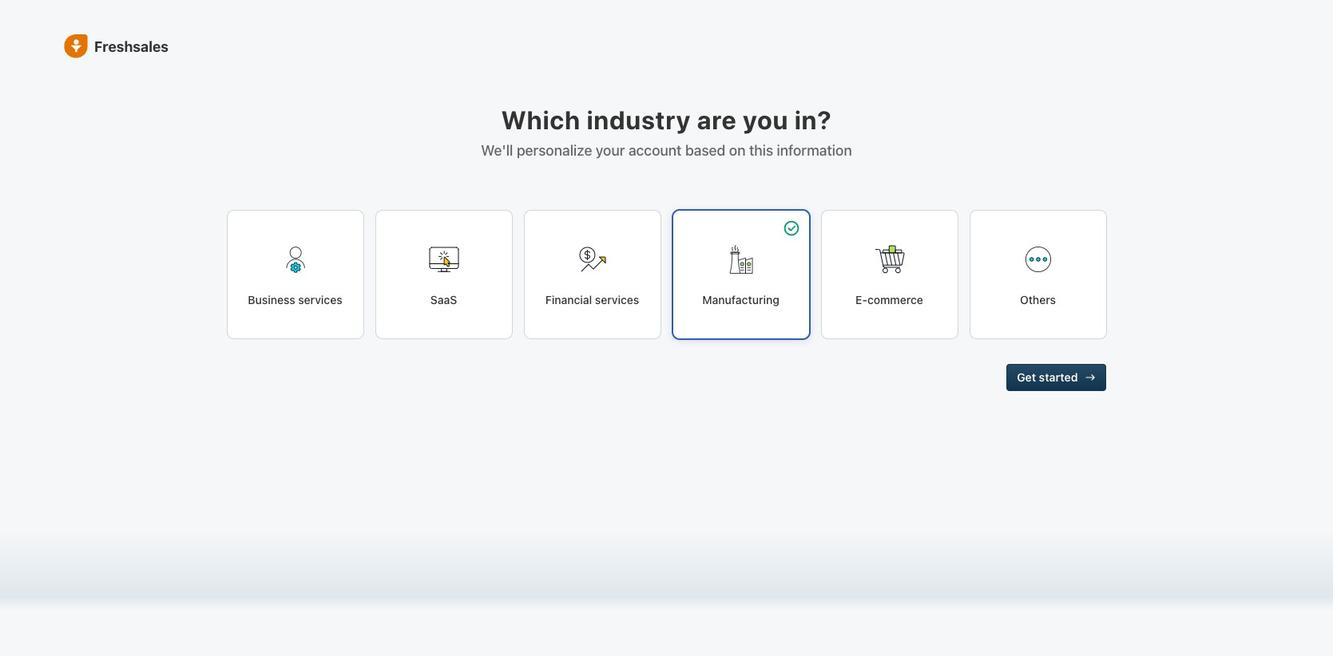 Task type: locate. For each thing, give the bounding box(es) containing it.
personalize
[[517, 142, 593, 159]]

2 services from the left
[[595, 294, 640, 307]]

account
[[629, 142, 682, 159]]

on
[[730, 142, 746, 159]]

services
[[298, 294, 343, 307], [595, 294, 640, 307]]

get started
[[1018, 371, 1079, 384]]

commerce
[[868, 294, 924, 307]]

accounts widgetz.io (sample)
[[550, 321, 645, 349]]

1 horizontal spatial services
[[595, 294, 640, 307]]

container_wx8msf4aqz5i3rn1 image left add
[[355, 589, 366, 600]]

your
[[596, 142, 625, 159]]

you
[[743, 105, 789, 135]]

no
[[355, 568, 368, 580]]

freddy ai insights
[[100, 522, 192, 535]]

upcoming
[[370, 568, 415, 580]]

services up the location
[[298, 294, 343, 307]]

/
[[1110, 199, 1113, 211]]

started
[[1040, 371, 1079, 384]]

add meeting link
[[355, 588, 508, 602]]

usa
[[408, 338, 428, 350]]

add
[[370, 589, 388, 601]]

location
[[319, 322, 358, 334]]

financial
[[546, 294, 592, 307]]

Search your CRM... text field
[[70, 39, 230, 66]]

container_wx8msf4aqz5i3rn1 image left no
[[323, 576, 339, 592]]

contacted
[[661, 199, 709, 211]]

saas
[[431, 294, 457, 307]]

in?
[[795, 105, 832, 135]]

negotiation
[[1053, 199, 1107, 211]]

mng settings image
[[259, 290, 270, 301]]

e-commerce icon image
[[871, 241, 909, 279]]

others icon image
[[1019, 241, 1058, 279]]

meeting
[[391, 589, 429, 601]]

new link
[[475, 195, 612, 215]]

files
[[100, 554, 124, 568]]

interested
[[796, 199, 843, 211]]

widgetz.io
[[550, 337, 601, 349]]

qualified
[[347, 197, 395, 210], [939, 199, 980, 211]]

marketplace
[[142, 587, 205, 601]]

services up accounts widgetz.io (sample)
[[595, 294, 640, 307]]

information
[[777, 142, 853, 159]]

business
[[248, 294, 295, 307]]

row
[[355, 503, 993, 536]]

1 horizontal spatial container_wx8msf4aqz5i3rn1 image
[[355, 589, 366, 600]]

apps in marketplace
[[100, 587, 205, 601]]

cell
[[355, 503, 514, 535], [514, 503, 674, 535], [674, 503, 834, 535], [834, 504, 993, 536]]

business services icon image
[[276, 241, 314, 279]]

others
[[1021, 294, 1057, 307]]

1 services from the left
[[298, 294, 343, 307]]

contacted link
[[612, 195, 749, 215]]

glendale, arizona, usa link
[[319, 338, 428, 350]]

0 horizontal spatial container_wx8msf4aqz5i3rn1 image
[[323, 576, 339, 592]]

container_wx8msf4aqz5i3rn1 image
[[323, 576, 339, 592], [355, 589, 366, 600]]

0 horizontal spatial services
[[298, 294, 343, 307]]

container_wx8msf4aqz5i3rn1 image inside add meeting link
[[355, 589, 366, 600]]

tags
[[389, 253, 410, 265]]

which
[[501, 105, 581, 135]]

jane.
[[484, 568, 508, 580]]

lead
[[398, 197, 424, 210]]

no upcoming meetings with jane.
[[355, 568, 508, 580]]



Task type: vqa. For each thing, say whether or not it's contained in the screenshot.
haven't at the left top
no



Task type: describe. For each thing, give the bounding box(es) containing it.
negotiation / lost button
[[1024, 196, 1161, 215]]

financial services
[[546, 294, 640, 307]]

e-
[[856, 294, 868, 307]]

apps
[[100, 587, 126, 601]]

negotiation / lost link
[[1024, 196, 1161, 215]]

emails
[[782, 321, 811, 333]]

arizona,
[[366, 338, 405, 350]]

click
[[331, 253, 354, 265]]

in
[[129, 587, 139, 601]]

with
[[462, 568, 481, 580]]

add meeting
[[370, 589, 429, 601]]

sales
[[315, 197, 344, 210]]

janesampleton@gmail.com link
[[782, 336, 908, 352]]

widgetz.io (sample) link
[[550, 337, 645, 349]]

which industry are you in? we'll personalize your account based on this information
[[481, 105, 853, 159]]

sales qualified lead link
[[315, 190, 438, 212]]

0 horizontal spatial qualified
[[347, 197, 395, 210]]

saas icon image
[[425, 241, 463, 279]]

manufacturing
[[703, 294, 780, 307]]

sales qualified lead
[[315, 197, 424, 210]]

financial services icon image
[[573, 241, 612, 279]]

are
[[697, 105, 737, 135]]

manufacturing icon image
[[722, 241, 760, 279]]

to
[[357, 253, 366, 265]]

glendale,
[[319, 338, 363, 350]]

arrow right image
[[1085, 372, 1096, 383]]

this
[[750, 142, 774, 159]]

based
[[686, 142, 726, 159]]

get
[[1018, 371, 1037, 384]]

accounts
[[550, 321, 593, 333]]

get started button
[[1007, 364, 1107, 391]]

insights
[[152, 522, 192, 535]]

ai
[[139, 522, 149, 535]]

click to add tags
[[331, 253, 410, 265]]

janesampleton@gmail.com
[[782, 337, 908, 349]]

emails janesampleton@gmail.com
[[782, 321, 908, 349]]

new
[[538, 199, 558, 211]]

negotiation / lost
[[1053, 199, 1135, 211]]

services for financial services
[[595, 294, 640, 307]]

1 horizontal spatial qualified
[[939, 199, 980, 211]]

qualified link
[[886, 195, 1024, 215]]

industry
[[587, 105, 691, 135]]

business services
[[248, 294, 343, 307]]

product logo freshsales image
[[64, 35, 88, 59]]

interested button
[[749, 196, 886, 215]]

freshsales
[[94, 38, 169, 55]]

freddy
[[100, 522, 136, 535]]

e-commerce
[[856, 294, 924, 307]]

lost
[[1115, 199, 1135, 211]]

location glendale, arizona, usa
[[319, 322, 428, 350]]

services for business services
[[298, 294, 343, 307]]

interested link
[[749, 196, 886, 215]]

(sample)
[[604, 337, 645, 349]]

add
[[369, 253, 387, 265]]

we'll
[[481, 142, 513, 159]]

meetings
[[418, 568, 459, 580]]



